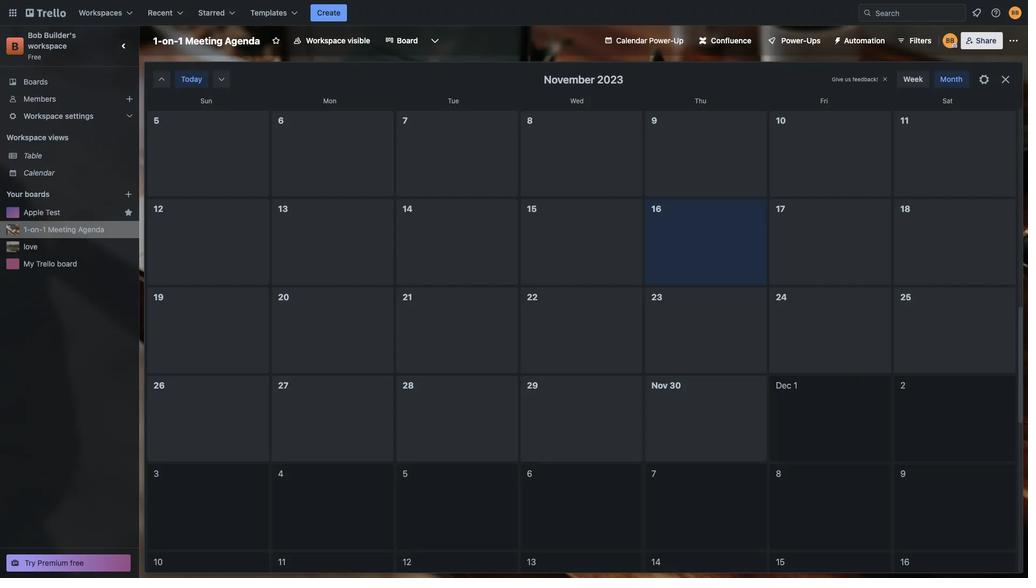 Task type: describe. For each thing, give the bounding box(es) containing it.
sun
[[201, 97, 212, 104]]

confluence icon image
[[700, 37, 707, 44]]

meeting inside text field
[[185, 35, 223, 46]]

love link
[[24, 242, 133, 252]]

workspace settings button
[[0, 108, 139, 125]]

filters
[[910, 36, 932, 45]]

fri
[[821, 97, 828, 104]]

recent
[[148, 8, 173, 17]]

templates button
[[244, 4, 304, 21]]

board
[[57, 260, 77, 268]]

your
[[6, 190, 23, 199]]

love
[[24, 242, 38, 251]]

1 horizontal spatial 14
[[652, 557, 661, 568]]

board
[[397, 36, 418, 45]]

2 horizontal spatial 1
[[794, 381, 798, 391]]

calendar power-up
[[617, 36, 684, 45]]

25
[[901, 292, 912, 302]]

trello
[[36, 260, 55, 268]]

apple
[[24, 208, 44, 217]]

visible
[[348, 36, 370, 45]]

week button
[[897, 71, 930, 88]]

0 horizontal spatial 1
[[43, 225, 46, 234]]

0 horizontal spatial 6
[[278, 115, 284, 126]]

try premium free
[[25, 559, 84, 568]]

filters button
[[894, 32, 935, 49]]

free
[[28, 53, 41, 61]]

1 vertical spatial 13
[[527, 557, 536, 568]]

views
[[48, 133, 69, 142]]

power-ups
[[782, 36, 821, 45]]

members
[[24, 95, 56, 103]]

1 vertical spatial on-
[[30, 225, 43, 234]]

1 horizontal spatial 12
[[403, 557, 412, 568]]

1- inside text field
[[153, 35, 162, 46]]

27
[[278, 381, 289, 391]]

this member is an admin of this board. image
[[953, 43, 958, 48]]

1 vertical spatial sm image
[[156, 74, 167, 85]]

dec
[[776, 381, 792, 391]]

20
[[278, 292, 289, 302]]

create
[[317, 8, 341, 17]]

back to home image
[[26, 4, 66, 21]]

board link
[[379, 32, 425, 49]]

premium
[[38, 559, 68, 568]]

0 vertical spatial 13
[[278, 204, 288, 214]]

Board name text field
[[148, 32, 266, 49]]

create button
[[311, 4, 347, 21]]

share
[[977, 36, 997, 45]]

0 vertical spatial 8
[[527, 115, 533, 126]]

november
[[544, 73, 595, 85]]

templates
[[251, 8, 287, 17]]

starred
[[198, 8, 225, 17]]

free
[[70, 559, 84, 568]]

1 horizontal spatial 5
[[403, 469, 408, 479]]

workspace visible button
[[287, 32, 377, 49]]

star or unstar board image
[[272, 36, 281, 45]]

builder's
[[44, 31, 76, 40]]

24
[[776, 292, 787, 302]]

search image
[[864, 9, 872, 17]]

dec 1
[[776, 381, 798, 391]]

workspaces button
[[72, 4, 139, 21]]

0 vertical spatial 5
[[154, 115, 159, 126]]

november 2023
[[544, 73, 624, 85]]

power- inside button
[[782, 36, 807, 45]]

1 horizontal spatial 10
[[776, 115, 786, 126]]

sm image
[[216, 74, 227, 85]]

workspace for workspace settings
[[24, 112, 63, 121]]

week
[[904, 75, 923, 84]]

calendar for calendar power-up
[[617, 36, 648, 45]]

0 notifications image
[[971, 6, 984, 19]]

feedback!
[[853, 76, 879, 82]]

1 vertical spatial 10
[[154, 557, 163, 568]]

boards link
[[0, 73, 139, 91]]

give us feedback!
[[832, 76, 879, 82]]

confluence
[[711, 36, 752, 45]]

18
[[901, 204, 911, 214]]

1 vertical spatial 1-
[[24, 225, 30, 234]]

1 horizontal spatial 11
[[901, 115, 909, 126]]

add board image
[[124, 190, 133, 199]]

starred button
[[192, 4, 242, 21]]

2023
[[598, 73, 624, 85]]

21
[[403, 292, 412, 302]]

nov
[[652, 381, 668, 391]]

17
[[776, 204, 786, 214]]

bob builder's workspace link
[[28, 31, 78, 50]]

0 vertical spatial 7
[[403, 115, 408, 126]]

recent button
[[141, 4, 190, 21]]

agenda inside 1-on-1 meeting agenda link
[[78, 225, 104, 234]]

2
[[901, 381, 906, 391]]

1 horizontal spatial 9
[[901, 469, 906, 479]]

1 vertical spatial 7
[[652, 469, 657, 479]]

b link
[[6, 38, 24, 55]]

test
[[46, 208, 60, 217]]

workspace for workspace visible
[[306, 36, 346, 45]]

thu
[[695, 97, 707, 104]]

agenda inside 1-on-1 meeting agenda text field
[[225, 35, 260, 46]]

workspaces
[[79, 8, 122, 17]]

confluence button
[[693, 32, 758, 49]]

calendar link
[[24, 168, 133, 178]]

1 horizontal spatial 15
[[776, 557, 785, 568]]



Task type: locate. For each thing, give the bounding box(es) containing it.
try
[[25, 559, 36, 568]]

bob builder's workspace free
[[28, 31, 78, 61]]

primary element
[[0, 0, 1029, 26]]

on- inside text field
[[162, 35, 178, 46]]

open information menu image
[[991, 8, 1002, 18]]

0 horizontal spatial calendar
[[24, 168, 55, 177]]

0 horizontal spatial power-
[[650, 36, 674, 45]]

0 horizontal spatial sm image
[[156, 74, 167, 85]]

0 horizontal spatial 14
[[403, 204, 413, 214]]

power-ups button
[[760, 32, 828, 49]]

boards
[[24, 77, 48, 86]]

table link
[[24, 151, 133, 161]]

30
[[670, 381, 681, 391]]

1 horizontal spatial calendar
[[617, 36, 648, 45]]

bob builder (bobbuilder40) image
[[943, 33, 958, 48]]

11
[[901, 115, 909, 126], [278, 557, 286, 568]]

14
[[403, 204, 413, 214], [652, 557, 661, 568]]

1 horizontal spatial 1-on-1 meeting agenda
[[153, 35, 260, 46]]

1 horizontal spatial power-
[[782, 36, 807, 45]]

meeting down starred
[[185, 35, 223, 46]]

6
[[278, 115, 284, 126], [527, 469, 533, 479]]

starred icon image
[[124, 208, 133, 217]]

1 vertical spatial 1-on-1 meeting agenda
[[24, 225, 104, 234]]

1-
[[153, 35, 162, 46], [24, 225, 30, 234]]

1-on-1 meeting agenda link
[[24, 224, 133, 235]]

my trello board
[[24, 260, 77, 268]]

apple test link
[[24, 207, 120, 218]]

0 vertical spatial calendar
[[617, 36, 648, 45]]

0 vertical spatial 6
[[278, 115, 284, 126]]

sm image inside automation button
[[830, 32, 845, 47]]

1 inside text field
[[178, 35, 183, 46]]

0 vertical spatial meeting
[[185, 35, 223, 46]]

bob builder (bobbuilder40) image
[[1009, 6, 1022, 19]]

8
[[527, 115, 533, 126], [776, 469, 782, 479]]

up
[[674, 36, 684, 45]]

1-on-1 meeting agenda
[[153, 35, 260, 46], [24, 225, 104, 234]]

meeting
[[185, 35, 223, 46], [48, 225, 76, 234]]

28
[[403, 381, 414, 391]]

sat
[[943, 97, 953, 104]]

customize views image
[[430, 35, 441, 46]]

1 vertical spatial 12
[[403, 557, 412, 568]]

workspace down members
[[24, 112, 63, 121]]

0 horizontal spatial 10
[[154, 557, 163, 568]]

0 horizontal spatial 11
[[278, 557, 286, 568]]

workspace down create "button"
[[306, 36, 346, 45]]

19
[[154, 292, 164, 302]]

0 vertical spatial 14
[[403, 204, 413, 214]]

mon
[[323, 97, 337, 104]]

1 down recent popup button
[[178, 35, 183, 46]]

0 horizontal spatial meeting
[[48, 225, 76, 234]]

1 horizontal spatial 1-
[[153, 35, 162, 46]]

0 vertical spatial 1-on-1 meeting agenda
[[153, 35, 260, 46]]

calendar for calendar
[[24, 168, 55, 177]]

0 vertical spatial 11
[[901, 115, 909, 126]]

1 power- from the left
[[650, 36, 674, 45]]

1 vertical spatial calendar
[[24, 168, 55, 177]]

calendar up 2023
[[617, 36, 648, 45]]

us
[[845, 76, 851, 82]]

1 vertical spatial 5
[[403, 469, 408, 479]]

0 vertical spatial 1
[[178, 35, 183, 46]]

workspace settings
[[24, 112, 94, 121]]

workspace inside button
[[306, 36, 346, 45]]

0 vertical spatial 12
[[154, 204, 163, 214]]

0 horizontal spatial 9
[[652, 115, 658, 126]]

1 right dec
[[794, 381, 798, 391]]

1 horizontal spatial 8
[[776, 469, 782, 479]]

0 horizontal spatial 1-
[[24, 225, 30, 234]]

0 vertical spatial 16
[[652, 204, 662, 214]]

workspace for workspace views
[[6, 133, 46, 142]]

sm image
[[830, 32, 845, 47], [156, 74, 167, 85]]

give
[[832, 76, 844, 82]]

1 horizontal spatial 13
[[527, 557, 536, 568]]

my trello board link
[[24, 259, 133, 269]]

0 horizontal spatial on-
[[30, 225, 43, 234]]

meeting down test
[[48, 225, 76, 234]]

1 vertical spatial 1
[[43, 225, 46, 234]]

1 down apple test
[[43, 225, 46, 234]]

your boards with 4 items element
[[6, 188, 108, 201]]

0 vertical spatial 10
[[776, 115, 786, 126]]

settings
[[65, 112, 94, 121]]

9
[[652, 115, 658, 126], [901, 469, 906, 479]]

on- down apple
[[30, 225, 43, 234]]

power-
[[650, 36, 674, 45], [782, 36, 807, 45]]

1 horizontal spatial 16
[[901, 557, 910, 568]]

wed
[[571, 97, 584, 104]]

1 vertical spatial workspace
[[24, 112, 63, 121]]

1 horizontal spatial 6
[[527, 469, 533, 479]]

workspace inside popup button
[[24, 112, 63, 121]]

1 vertical spatial 8
[[776, 469, 782, 479]]

1 horizontal spatial 7
[[652, 469, 657, 479]]

Search field
[[872, 5, 966, 21]]

26
[[154, 381, 165, 391]]

1- down recent
[[153, 35, 162, 46]]

4
[[278, 469, 284, 479]]

1 horizontal spatial sm image
[[830, 32, 845, 47]]

0 horizontal spatial agenda
[[78, 225, 104, 234]]

1 vertical spatial meeting
[[48, 225, 76, 234]]

23
[[652, 292, 663, 302]]

workspace visible
[[306, 36, 370, 45]]

try premium free button
[[6, 555, 131, 572]]

share button
[[962, 32, 1003, 49]]

1 vertical spatial 11
[[278, 557, 286, 568]]

members link
[[0, 91, 139, 108]]

agenda left the star or unstar board image
[[225, 35, 260, 46]]

agenda
[[225, 35, 260, 46], [78, 225, 104, 234]]

workspace
[[306, 36, 346, 45], [24, 112, 63, 121], [6, 133, 46, 142]]

5
[[154, 115, 159, 126], [403, 469, 408, 479]]

0 vertical spatial 1-
[[153, 35, 162, 46]]

0 horizontal spatial 8
[[527, 115, 533, 126]]

0 vertical spatial 9
[[652, 115, 658, 126]]

calendar power-up link
[[598, 32, 690, 49]]

workspace views
[[6, 133, 69, 142]]

0 vertical spatial 15
[[527, 204, 537, 214]]

0 vertical spatial workspace
[[306, 36, 346, 45]]

automation
[[845, 36, 885, 45]]

calendar
[[617, 36, 648, 45], [24, 168, 55, 177]]

29
[[527, 381, 538, 391]]

tue
[[448, 97, 459, 104]]

show menu image
[[1009, 35, 1020, 46]]

0 vertical spatial agenda
[[225, 35, 260, 46]]

0 horizontal spatial 5
[[154, 115, 159, 126]]

10
[[776, 115, 786, 126], [154, 557, 163, 568]]

1-on-1 meeting agenda inside text field
[[153, 35, 260, 46]]

boards
[[25, 190, 50, 199]]

1 horizontal spatial 1
[[178, 35, 183, 46]]

0 horizontal spatial 15
[[527, 204, 537, 214]]

1 vertical spatial 9
[[901, 469, 906, 479]]

table
[[24, 151, 42, 160]]

0 vertical spatial sm image
[[830, 32, 845, 47]]

nov 30
[[652, 381, 681, 391]]

2 power- from the left
[[782, 36, 807, 45]]

1 vertical spatial 15
[[776, 557, 785, 568]]

your boards
[[6, 190, 50, 199]]

1 vertical spatial 6
[[527, 469, 533, 479]]

workspace navigation collapse icon image
[[117, 39, 132, 54]]

1- up love
[[24, 225, 30, 234]]

0 horizontal spatial 1-on-1 meeting agenda
[[24, 225, 104, 234]]

agenda up love link
[[78, 225, 104, 234]]

16
[[652, 204, 662, 214], [901, 557, 910, 568]]

ups
[[807, 36, 821, 45]]

1 vertical spatial 16
[[901, 557, 910, 568]]

workspace
[[28, 42, 67, 50]]

0 horizontal spatial 13
[[278, 204, 288, 214]]

1 vertical spatial 14
[[652, 557, 661, 568]]

1 horizontal spatial agenda
[[225, 35, 260, 46]]

0 horizontal spatial 7
[[403, 115, 408, 126]]

apple test
[[24, 208, 60, 217]]

1 horizontal spatial on-
[[162, 35, 178, 46]]

on- down recent popup button
[[162, 35, 178, 46]]

15
[[527, 204, 537, 214], [776, 557, 785, 568]]

1 vertical spatial agenda
[[78, 225, 104, 234]]

3
[[154, 469, 159, 479]]

workspace up table
[[6, 133, 46, 142]]

automation button
[[830, 32, 892, 49]]

2 vertical spatial workspace
[[6, 133, 46, 142]]

my
[[24, 260, 34, 268]]

1-on-1 meeting agenda down starred
[[153, 35, 260, 46]]

give us feedback! link
[[832, 76, 879, 82]]

0 horizontal spatial 12
[[154, 204, 163, 214]]

0 horizontal spatial 16
[[652, 204, 662, 214]]

7
[[403, 115, 408, 126], [652, 469, 657, 479]]

1-on-1 meeting agenda down apple test 'link'
[[24, 225, 104, 234]]

22
[[527, 292, 538, 302]]

2 vertical spatial 1
[[794, 381, 798, 391]]

calendar down table
[[24, 168, 55, 177]]

b
[[11, 40, 19, 52]]

1 horizontal spatial meeting
[[185, 35, 223, 46]]

0 vertical spatial on-
[[162, 35, 178, 46]]



Task type: vqa. For each thing, say whether or not it's contained in the screenshot.
the hundreds
no



